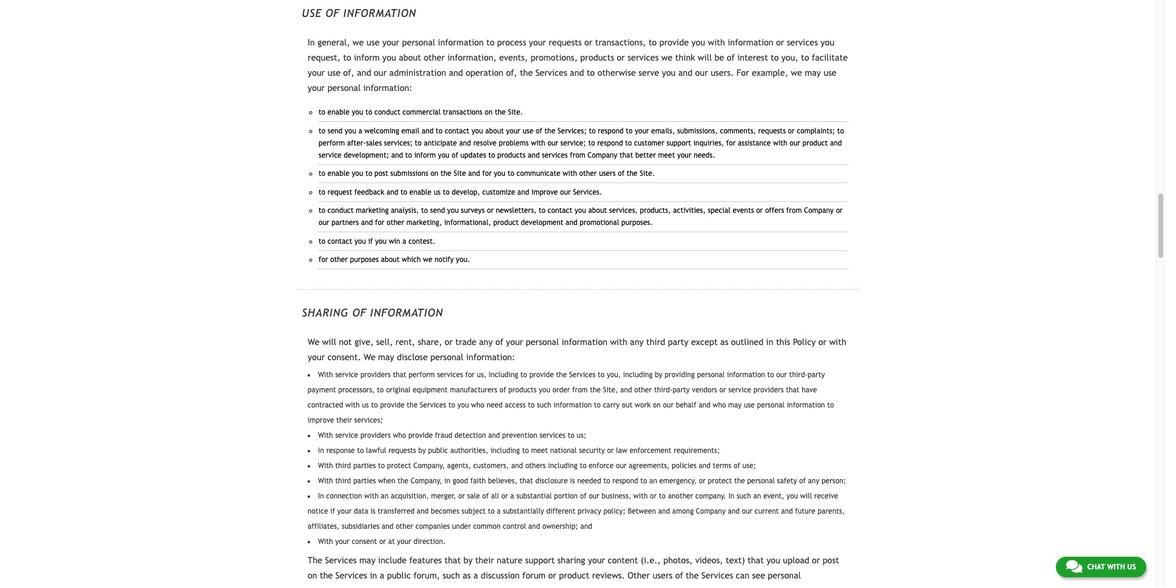 Task type: describe. For each thing, give the bounding box(es) containing it.
substantial
[[516, 492, 552, 501]]

prevention
[[502, 431, 537, 440]]

company inside to send you a welcoming email and to contact you about your use of the services; to respond to your emails, submissions, comments, requests or complaints; to perform after-sales services; to anticipate and resolve problems with our service; to respond to customer support inquiries, for assistance with our product and service development; and to inform you of updates to products and services from company that better meet your needs.
[[588, 151, 617, 160]]

including down the national
[[548, 462, 578, 470]]

including up the work
[[623, 371, 653, 379]]

location,
[[490, 586, 525, 587]]

and up at
[[382, 523, 394, 531]]

services,
[[609, 206, 638, 215]]

current
[[755, 507, 779, 516]]

share, inside the services may include features that by their nature support sharing your content (i.e., photos, videos, text) that you upload or post on the services in a public forum, such as a discussion forum or product reviews. other users of the services can see personal information you choose to share, such as your location, interests, occupation and birthday; and they can post comments in response
[[413, 586, 437, 587]]

you inside in connection with an acquisition, merger, or sale of all or a substantial portion of our business, with or to another company. in such an event, you will receive notice if your data is transferred and becomes subject to a substantially different privacy policy; between and among company and our current and future parents, affiliates, subsidiaries and other companies under common control and ownership; and
[[787, 492, 798, 501]]

comments,
[[720, 127, 756, 135]]

control
[[503, 523, 526, 531]]

products inside with service providers that perform services for us, including to provide the services to you, including by providing personal information to our third-party payment processors, to original equipment manufacturers of products you order from the site, and other third-party vendors or service providers that have contracted with us to provide the services to you who need access to such information to carry out work on our behalf and who may use personal information to improve their services;
[[508, 386, 537, 394]]

on right transactions
[[485, 108, 493, 117]]

the down use;
[[734, 477, 745, 485]]

the down original
[[407, 401, 418, 410]]

law
[[616, 447, 628, 455]]

include
[[378, 555, 407, 566]]

provide down original
[[380, 401, 405, 410]]

and down vendors
[[699, 401, 711, 410]]

send inside to conduct marketing analysis, to send you surveys or newsletters, to contact you about services, products, activities, special events or offers from company or our partners and for other marketing, informational, product development and promotional purposes.
[[430, 206, 445, 215]]

features
[[409, 555, 442, 566]]

occupation
[[568, 586, 611, 587]]

and down privacy
[[580, 523, 592, 531]]

third for with third parties when the company, in good faith believes, that disclosure is needed to respond to an emergency, or protect the personal safety of any person;
[[335, 477, 351, 485]]

the up "problems"
[[495, 108, 506, 117]]

events
[[733, 206, 754, 215]]

requests inside in general, we use your personal information to process your requests or transactions, to provide you with information or services you request, to inform you about other information, events, promotions, products or services we think will be of interest to you, to facilitate your use of, and our administration and operation of, the services and to otherwise serve you and our users. for example, we may use your personal information:
[[549, 37, 582, 47]]

be
[[715, 52, 724, 63]]

that up original
[[393, 371, 406, 379]]

interests,
[[528, 586, 565, 587]]

our down this
[[776, 371, 787, 379]]

sharing of information
[[302, 307, 443, 319]]

0 horizontal spatial an
[[381, 492, 389, 501]]

support inside the services may include features that by their nature support sharing your content (i.e., photos, videos, text) that you upload or post on the services in a public forum, such as a discussion forum or product reviews. other users of the services can see personal information you choose to share, such as your location, interests, occupation and birthday; and they can post comments in response
[[525, 555, 555, 566]]

direction.
[[414, 538, 446, 546]]

and up analysis,
[[387, 188, 398, 196]]

1 horizontal spatial protect
[[708, 477, 732, 485]]

our up privacy
[[589, 492, 600, 501]]

1 vertical spatial providers
[[754, 386, 784, 394]]

request
[[328, 188, 352, 196]]

or inside to send you a welcoming email and to contact you about your use of the services; to respond to your emails, submissions, comments, requests or complaints; to perform after-sales services; to anticipate and resolve problems with our service; to respond to customer support inquiries, for assistance with our product and service development; and to inform you of updates to products and services from company that better meet your needs.
[[788, 127, 795, 135]]

information down the have
[[787, 401, 825, 410]]

product inside the services may include features that by their nature support sharing your content (i.e., photos, videos, text) that you upload or post on the services in a public forum, such as a discussion forum or product reviews. other users of the services can see personal information you choose to share, such as your location, interests, occupation and birthday; and they can post comments in response
[[559, 570, 590, 581]]

purposes.
[[622, 219, 653, 227]]

services up the order
[[569, 371, 596, 379]]

interest
[[737, 52, 768, 63]]

service right vendors
[[728, 386, 751, 394]]

for left purposes
[[319, 256, 328, 264]]

rent,
[[396, 337, 415, 347]]

you, inside in general, we use your personal information to process your requests or transactions, to provide you with information or services you request, to inform you about other information, events, promotions, products or services we think will be of interest to you, to facilitate your use of, and our administration and operation of, the services and to otherwise serve you and our users. for example, we may use your personal information:
[[782, 52, 799, 63]]

services inside with service providers that perform services for us, including to provide the services to you, including by providing personal information to our third-party payment processors, to original equipment manufacturers of products you order from the site, and other third-party vendors or service providers that have contracted with us to provide the services to you who need access to such information to carry out work on our behalf and who may use personal information to improve their services;
[[437, 371, 463, 379]]

1 horizontal spatial site.
[[640, 170, 655, 178]]

with for with third parties to protect company, agents, customers, and others including to enforce our agreements, policies and terms of use;
[[318, 462, 333, 470]]

0 horizontal spatial who
[[393, 431, 406, 440]]

transactions
[[443, 108, 483, 117]]

the left site,
[[590, 386, 601, 394]]

to enable you to post submissions on the site and for you to communicate with other users of the site.
[[319, 170, 655, 178]]

their inside the services may include features that by their nature support sharing your content (i.e., photos, videos, text) that you upload or post on the services in a public forum, such as a discussion forum or product reviews. other users of the services can see personal information you choose to share, such as your location, interests, occupation and birthday; and they can post comments in response
[[475, 555, 494, 566]]

1 vertical spatial we
[[364, 352, 376, 362]]

with up the data
[[364, 492, 379, 501]]

of left updates
[[452, 151, 458, 160]]

our left service;
[[548, 139, 558, 147]]

on right submissions
[[431, 170, 438, 178]]

of inside with service providers that perform services for us, including to provide the services to you, including by providing personal information to our third-party payment processors, to original equipment manufacturers of products you order from the site, and other third-party vendors or service providers that have contracted with us to provide the services to you who need access to such information to carry out work on our behalf and who may use personal information to improve their services;
[[500, 386, 506, 394]]

your inside in connection with an acquisition, merger, or sale of all or a substantial portion of our business, with or to another company. in such an event, you will receive notice if your data is transferred and becomes subject to a substantially different privacy policy; between and among company and our current and future parents, affiliates, subsidiaries and other companies under common control and ownership; and
[[337, 507, 352, 516]]

0 horizontal spatial post
[[374, 170, 388, 178]]

conduct inside to conduct marketing analysis, to send you surveys or newsletters, to contact you about services, products, activities, special events or offers from company or our partners and for other marketing, informational, product development and promotional purposes.
[[328, 206, 354, 215]]

chat with us
[[1087, 563, 1136, 572]]

such inside in connection with an acquisition, merger, or sale of all or a substantial portion of our business, with or to another company. in such an event, you will receive notice if your data is transferred and becomes subject to a substantially different privacy policy; between and among company and our current and future parents, affiliates, subsidiaries and other companies under common control and ownership; and
[[737, 492, 751, 501]]

2 horizontal spatial an
[[753, 492, 761, 501]]

2 horizontal spatial any
[[808, 477, 820, 485]]

marketing
[[356, 206, 389, 215]]

perform inside to send you a welcoming email and to contact you about your use of the services; to respond to your emails, submissions, comments, requests or complaints; to perform after-sales services; to anticipate and resolve problems with our service; to respond to customer support inquiries, for assistance with our product and service development; and to inform you of updates to products and services from company that better meet your needs.
[[319, 139, 345, 147]]

sharing
[[557, 555, 585, 566]]

will inside in general, we use your personal information to process your requests or transactions, to provide you with information or services you request, to inform you about other information, events, promotions, products or services we think will be of interest to you, to facilitate your use of, and our administration and operation of, the services and to otherwise serve you and our users. for example, we may use your personal information:
[[698, 52, 712, 63]]

that up substantial
[[520, 477, 533, 485]]

payment
[[308, 386, 336, 394]]

1 horizontal spatial who
[[471, 401, 484, 410]]

2 vertical spatial enable
[[410, 188, 432, 196]]

behalf
[[676, 401, 697, 410]]

events,
[[499, 52, 528, 63]]

administration
[[389, 67, 446, 78]]

another
[[668, 492, 693, 501]]

and down think
[[678, 67, 693, 78]]

information up information,
[[438, 37, 484, 47]]

or inside with service providers that perform services for us, including to provide the services to you, including by providing personal information to our third-party payment processors, to original equipment manufacturers of products you order from the site, and other third-party vendors or service providers that have contracted with us to provide the services to you who need access to such information to carry out work on our behalf and who may use personal information to improve their services;
[[720, 386, 726, 394]]

all
[[491, 492, 499, 501]]

with up between
[[633, 492, 648, 501]]

email
[[401, 127, 420, 135]]

third for with third parties to protect company, agents, customers, and others including to enforce our agreements, policies and terms of use;
[[335, 462, 351, 470]]

service down consent.
[[335, 371, 358, 379]]

subsidiaries
[[342, 523, 380, 531]]

with up site,
[[610, 337, 627, 347]]

0 horizontal spatial contact
[[328, 237, 352, 246]]

our inside to conduct marketing analysis, to send you surveys or newsletters, to contact you about services, products, activities, special events or offers from company or our partners and for other marketing, informational, product development and promotional purposes.
[[319, 219, 329, 227]]

0 horizontal spatial meet
[[531, 447, 548, 455]]

of left use;
[[734, 462, 740, 470]]

1 vertical spatial as
[[463, 570, 471, 581]]

our down the "law"
[[616, 462, 627, 470]]

lawful
[[366, 447, 386, 455]]

1 horizontal spatial an
[[649, 477, 657, 485]]

they
[[686, 586, 703, 587]]

and right site
[[468, 170, 480, 178]]

1 horizontal spatial conduct
[[374, 108, 400, 117]]

1 horizontal spatial public
[[428, 447, 448, 455]]

of left all
[[482, 492, 489, 501]]

parties for to
[[353, 462, 376, 470]]

feedback
[[354, 188, 384, 196]]

and right detection
[[488, 431, 500, 440]]

needed
[[577, 477, 601, 485]]

text)
[[726, 555, 745, 566]]

customers,
[[473, 462, 509, 470]]

by inside the services may include features that by their nature support sharing your content (i.e., photos, videos, text) that you upload or post on the services in a public forum, such as a discussion forum or product reviews. other users of the services can see personal information you choose to share, such as your location, interests, occupation and birthday; and they can post comments in response
[[463, 555, 473, 566]]

of for sharing
[[352, 307, 367, 319]]

0 vertical spatial is
[[570, 477, 575, 485]]

the up the order
[[556, 371, 567, 379]]

may inside in general, we use your personal information to process your requests or transactions, to provide you with information or services you request, to inform you about other information, events, promotions, products or services we think will be of interest to you, to facilitate your use of, and our administration and operation of, the services and to otherwise serve you and our users. for example, we may use your personal information:
[[805, 67, 821, 78]]

about inside to send you a welcoming email and to contact you about your use of the services; to respond to your emails, submissions, comments, requests or complaints; to perform after-sales services; to anticipate and resolve problems with our service; to respond to customer support inquiries, for assistance with our product and service development; and to inform you of updates to products and services from company that better meet your needs.
[[485, 127, 504, 135]]

commercial
[[403, 108, 441, 117]]

between
[[628, 507, 656, 516]]

the down better
[[627, 170, 638, 178]]

in general, we use your personal information to process your requests or transactions, to provide you with information or services you request, to inform you about other information, events, promotions, products or services we think will be of interest to you, to facilitate your use of, and our administration and operation of, the services and to otherwise serve you and our users. for example, we may use your personal information:
[[308, 37, 848, 93]]

2 vertical spatial as
[[460, 586, 468, 587]]

the down the
[[320, 570, 333, 581]]

0 vertical spatial site.
[[508, 108, 523, 117]]

may inside we will not give, sell, rent, share, or trade any of your personal information with any third party except as outlined in this policy or with your consent. we may disclose personal information:
[[378, 352, 394, 362]]

provide inside in general, we use your personal information to process your requests or transactions, to provide you with information or services you request, to inform you about other information, events, promotions, products or services we think will be of interest to you, to facilitate your use of, and our administration and operation of, the services and to otherwise serve you and our users. for example, we may use your personal information:
[[659, 37, 689, 47]]

to request feedback and to enable us to develop, customize and improve our services.
[[319, 188, 602, 196]]

a right all
[[510, 492, 514, 501]]

products inside in general, we use your personal information to process your requests or transactions, to provide you with information or services you request, to inform you about other information, events, promotions, products or services we think will be of interest to you, to facilitate your use of, and our administration and operation of, the services and to otherwise serve you and our users. for example, we may use your personal information:
[[580, 52, 614, 63]]

other inside in general, we use your personal information to process your requests or transactions, to provide you with information or services you request, to inform you about other information, events, promotions, products or services we think will be of interest to you, to facilitate your use of, and our administration and operation of, the services and to otherwise serve you and our users. for example, we may use your personal information:
[[424, 52, 445, 63]]

as inside we will not give, sell, rent, share, or trade any of your personal information with any third party except as outlined in this policy or with your consent. we may disclose personal information:
[[720, 337, 729, 347]]

that inside to send you a welcoming email and to contact you about your use of the services; to respond to your emails, submissions, comments, requests or complaints; to perform after-sales services; to anticipate and resolve problems with our service; to respond to customer support inquiries, for assistance with our product and service development; and to inform you of updates to products and services from company that better meet your needs.
[[620, 151, 633, 160]]

emails,
[[651, 127, 675, 135]]

services down equipment
[[420, 401, 446, 410]]

sales
[[366, 139, 382, 147]]

partners
[[332, 219, 359, 227]]

we right example,
[[791, 67, 802, 78]]

response inside the services may include features that by their nature support sharing your content (i.e., photos, videos, text) that you upload or post on the services in a public forum, such as a discussion forum or product reviews. other users of the services can see personal information you choose to share, such as your location, interests, occupation and birthday; and they can post comments in response
[[794, 586, 828, 587]]

and up out
[[620, 386, 632, 394]]

1 horizontal spatial any
[[630, 337, 644, 347]]

of up "services," at the right
[[618, 170, 625, 178]]

event,
[[763, 492, 785, 501]]

from inside to send you a welcoming email and to contact you about your use of the services; to respond to your emails, submissions, comments, requests or complaints; to perform after-sales services; to anticipate and resolve problems with our service; to respond to customer support inquiries, for assistance with our product and service development; and to inform you of updates to products and services from company that better meet your needs.
[[570, 151, 586, 160]]

and down substantially
[[528, 523, 540, 531]]

the left site
[[441, 170, 451, 178]]

birthday;
[[630, 586, 666, 587]]

we right general,
[[353, 37, 364, 47]]

for inside to send you a welcoming email and to contact you about your use of the services; to respond to your emails, submissions, comments, requests or complaints; to perform after-sales services; to anticipate and resolve problems with our service; to respond to customer support inquiries, for assistance with our product and service development; and to inform you of updates to products and services from company that better meet your needs.
[[726, 139, 736, 147]]

with right "problems"
[[531, 139, 545, 147]]

about inside in general, we use your personal information to process your requests or transactions, to provide you with information or services you request, to inform you about other information, events, promotions, products or services we think will be of interest to you, to facilitate your use of, and our administration and operation of, the services and to otherwise serve you and our users. for example, we may use your personal information:
[[399, 52, 421, 63]]

among
[[672, 507, 694, 516]]

agreements,
[[629, 462, 670, 470]]

services.
[[573, 188, 602, 196]]

and left administration
[[357, 67, 371, 78]]

perform inside with service providers that perform services for us, including to provide the services to you, including by providing personal information to our third-party payment processors, to original equipment manufacturers of products you order from the site, and other third-party vendors or service providers that have contracted with us to provide the services to you who need access to such information to carry out work on our behalf and who may use personal information to improve their services;
[[409, 371, 435, 379]]

0 horizontal spatial any
[[479, 337, 493, 347]]

0 horizontal spatial third-
[[654, 386, 673, 394]]

and down in response to lawful requests by public authorities, including to meet national security or law enforcement requirements; at the bottom of the page
[[511, 462, 523, 470]]

and left future
[[781, 507, 793, 516]]

in up choose
[[370, 570, 377, 581]]

contact inside to conduct marketing analysis, to send you surveys or newsletters, to contact you about services, products, activities, special events or offers from company or our partners and for other marketing, informational, product development and promotional purposes.
[[548, 206, 573, 215]]

a down all
[[497, 507, 501, 516]]

acquisition,
[[391, 492, 429, 501]]

information: inside in general, we use your personal information to process your requests or transactions, to provide you with information or services you request, to inform you about other information, events, promotions, products or services we think will be of interest to you, to facilitate your use of, and our administration and operation of, the services and to otherwise serve you and our users. for example, we may use your personal information:
[[363, 83, 412, 93]]

1 horizontal spatial can
[[736, 570, 750, 581]]

1 vertical spatial post
[[823, 555, 839, 566]]

information down the order
[[554, 401, 592, 410]]

choose
[[373, 586, 399, 587]]

our left the current
[[742, 507, 753, 516]]

forum
[[522, 570, 546, 581]]

of inside we will not give, sell, rent, share, or trade any of your personal information with any third party except as outlined in this policy or with your consent. we may disclose personal information:
[[495, 337, 503, 347]]

inform inside in general, we use your personal information to process your requests or transactions, to provide you with information or services you request, to inform you about other information, events, promotions, products or services we think will be of interest to you, to facilitate your use of, and our administration and operation of, the services and to otherwise serve you and our users. for example, we may use your personal information:
[[354, 52, 380, 63]]

emergency,
[[659, 477, 697, 485]]

such down forum,
[[440, 586, 457, 587]]

for inside to conduct marketing analysis, to send you surveys or newsletters, to contact you about services, products, activities, special events or offers from company or our partners and for other marketing, informational, product development and promotional purposes.
[[375, 219, 385, 227]]

use
[[302, 7, 322, 20]]

about down win
[[381, 256, 400, 264]]

newsletters,
[[496, 206, 537, 215]]

if inside in connection with an acquisition, merger, or sale of all or a substantial portion of our business, with or to another company. in such an event, you will receive notice if your data is transferred and becomes subject to a substantially different privacy policy; between and among company and our current and future parents, affiliates, subsidiaries and other companies under common control and ownership; and
[[330, 507, 335, 516]]

providers for with service providers who provide fraud detection and prevention services to us;
[[360, 431, 391, 440]]

problems
[[499, 139, 529, 147]]

in inside we will not give, sell, rent, share, or trade any of your personal information with any third party except as outlined in this policy or with your consent. we may disclose personal information:
[[766, 337, 774, 347]]

1 vertical spatial party
[[808, 371, 825, 379]]

resolve
[[473, 139, 497, 147]]

develop,
[[452, 188, 480, 196]]

enforce
[[589, 462, 614, 470]]

the inside to send you a welcoming email and to contact you about your use of the services; to respond to your emails, submissions, comments, requests or complaints; to perform after-sales services; to anticipate and resolve problems with our service; to respond to customer support inquiries, for assistance with our product and service development; and to inform you of updates to products and services from company that better meet your needs.
[[545, 127, 555, 135]]

2 horizontal spatial who
[[713, 401, 726, 410]]

and up newsletters,
[[517, 188, 529, 196]]

request,
[[308, 52, 341, 63]]

promotions,
[[531, 52, 578, 63]]

submissions
[[390, 170, 428, 178]]

services up serve
[[628, 52, 659, 63]]

0 vertical spatial respond
[[598, 127, 624, 135]]

and up the companies
[[417, 507, 429, 516]]

contest.
[[409, 237, 435, 246]]

on inside the services may include features that by their nature support sharing your content (i.e., photos, videos, text) that you upload or post on the services in a public forum, such as a discussion forum or product reviews. other users of the services can see personal information you choose to share, such as your location, interests, occupation and birthday; and they can post comments in response
[[308, 570, 317, 581]]

ownership;
[[542, 523, 578, 531]]

information: inside we will not give, sell, rent, share, or trade any of your personal information with any third party except as outlined in this policy or with your consent. we may disclose personal information:
[[466, 352, 515, 362]]

a left "discussion"
[[474, 570, 478, 581]]

for up the customize
[[482, 170, 492, 178]]

0 vertical spatial third-
[[789, 371, 808, 379]]

users.
[[711, 67, 734, 78]]

use inside with service providers that perform services for us, including to provide the services to you, including by providing personal information to our third-party payment processors, to original equipment manufacturers of products you order from the site, and other third-party vendors or service providers that have contracted with us to provide the services to you who need access to such information to carry out work on our behalf and who may use personal information to improve their services;
[[744, 401, 755, 410]]

that right "features"
[[445, 555, 461, 566]]

the right the when
[[398, 477, 408, 485]]

requests inside to send you a welcoming email and to contact you about your use of the services; to respond to your emails, submissions, comments, requests or complaints; to perform after-sales services; to anticipate and resolve problems with our service; to respond to customer support inquiries, for assistance with our product and service development; and to inform you of updates to products and services from company that better meet your needs.
[[758, 127, 786, 135]]

with third parties when the company, in good faith believes, that disclosure is needed to respond to an emergency, or protect the personal safety of any person;
[[318, 477, 846, 485]]

information up interest
[[728, 37, 774, 47]]

company, for protect
[[413, 462, 445, 470]]

offers
[[765, 206, 784, 215]]

detection
[[455, 431, 486, 440]]

including right us,
[[489, 371, 518, 379]]

0 vertical spatial protect
[[387, 462, 411, 470]]

0 vertical spatial if
[[368, 237, 373, 246]]

our left users.
[[695, 67, 708, 78]]

information down the outlined
[[727, 371, 765, 379]]

we left think
[[661, 52, 673, 63]]

in down contracted
[[318, 447, 324, 455]]

1 horizontal spatial post
[[722, 586, 739, 587]]

1 vertical spatial respond
[[597, 139, 623, 147]]

on inside with service providers that perform services for us, including to provide the services to you, including by providing personal information to our third-party payment processors, to original equipment manufacturers of products you order from the site, and other third-party vendors or service providers that have contracted with us to provide the services to you who need access to such information to carry out work on our behalf and who may use personal information to improve their services;
[[653, 401, 661, 410]]

purposes
[[350, 256, 379, 264]]

transferred
[[378, 507, 415, 516]]

special
[[708, 206, 731, 215]]

of left services; at the top of page
[[536, 127, 542, 135]]

of right safety
[[799, 477, 806, 485]]

services down 'consent'
[[335, 570, 367, 581]]

that left the have
[[786, 386, 800, 394]]

users inside the services may include features that by their nature support sharing your content (i.e., photos, videos, text) that you upload or post on the services in a public forum, such as a discussion forum or product reviews. other users of the services can see personal information you choose to share, such as your location, interests, occupation and birthday; and they can post comments in response
[[653, 570, 673, 581]]

products inside to send you a welcoming email and to contact you about your use of the services; to respond to your emails, submissions, comments, requests or complaints; to perform after-sales services; to anticipate and resolve problems with our service; to respond to customer support inquiries, for assistance with our product and service development; and to inform you of updates to products and services from company that better meet your needs.
[[497, 151, 526, 160]]

for other purposes about which we notify you.
[[319, 256, 470, 264]]

our down complaints;
[[790, 139, 800, 147]]

upload
[[783, 555, 809, 566]]

equipment
[[413, 386, 448, 394]]

need
[[487, 401, 503, 410]]

to send you a welcoming email and to contact you about your use of the services; to respond to your emails, submissions, comments, requests or complaints; to perform after-sales services; to anticipate and resolve problems with our service; to respond to customer support inquiries, for assistance with our product and service development; and to inform you of updates to products and services from company that better meet your needs.
[[319, 127, 844, 160]]

other up services.
[[579, 170, 597, 178]]

operation
[[466, 67, 504, 78]]

0 vertical spatial improve
[[532, 188, 558, 196]]

parents,
[[818, 507, 845, 516]]

with up services.
[[563, 170, 577, 178]]

including up 'customers,'
[[490, 447, 520, 455]]

in right comments
[[784, 586, 791, 587]]

and left among
[[658, 507, 670, 516]]

and down the marketing
[[361, 219, 373, 227]]

and down reviews.
[[613, 586, 628, 587]]

company inside in connection with an acquisition, merger, or sale of all or a substantial portion of our business, with or to another company. in such an event, you will receive notice if your data is transferred and becomes subject to a substantially different privacy policy; between and among company and our current and future parents, affiliates, subsidiaries and other companies under common control and ownership; and
[[696, 507, 726, 516]]

such right forum,
[[443, 570, 460, 581]]

services; inside to send you a welcoming email and to contact you about your use of the services; to respond to your emails, submissions, comments, requests or complaints; to perform after-sales services; to anticipate and resolve problems with our service; to respond to customer support inquiries, for assistance with our product and service development; and to inform you of updates to products and services from company that better meet your needs.
[[384, 139, 413, 147]]

information inside we will not give, sell, rent, share, or trade any of your personal information with any third party except as outlined in this policy or with your consent. we may disclose personal information:
[[562, 337, 608, 347]]

comments
[[741, 586, 781, 587]]

a right win
[[402, 237, 406, 246]]

and left promotional
[[566, 219, 578, 227]]

0 horizontal spatial can
[[706, 586, 719, 587]]

under
[[452, 523, 471, 531]]

and left they
[[669, 586, 683, 587]]



Task type: locate. For each thing, give the bounding box(es) containing it.
2 parties from the top
[[353, 477, 376, 485]]

is
[[570, 477, 575, 485], [371, 507, 376, 516]]

company inside to conduct marketing analysis, to send you surveys or newsletters, to contact you about services, products, activities, special events or offers from company or our partners and for other marketing, informational, product development and promotional purposes.
[[804, 206, 834, 215]]

our left administration
[[374, 67, 387, 78]]

is inside in connection with an acquisition, merger, or sale of all or a substantial portion of our business, with or to another company. in such an event, you will receive notice if your data is transferred and becomes subject to a substantially different privacy policy; between and among company and our current and future parents, affiliates, subsidiaries and other companies under common control and ownership; and
[[371, 507, 376, 516]]

us;
[[577, 431, 586, 440]]

1 vertical spatial information
[[370, 307, 443, 319]]

1 vertical spatial product
[[493, 219, 519, 227]]

other inside to conduct marketing analysis, to send you surveys or newsletters, to contact you about services, products, activities, special events or offers from company or our partners and for other marketing, informational, product development and promotional purposes.
[[387, 219, 404, 227]]

disclose
[[397, 352, 428, 362]]

may down sell,
[[378, 352, 394, 362]]

can
[[736, 570, 750, 581], [706, 586, 719, 587]]

1 vertical spatial requests
[[758, 127, 786, 135]]

1 vertical spatial improve
[[308, 416, 334, 425]]

of right be on the right top
[[727, 52, 735, 63]]

provide up the order
[[529, 371, 554, 379]]

0 vertical spatial requests
[[549, 37, 582, 47]]

with for with service providers who provide fraud detection and prevention services to us;
[[318, 431, 333, 440]]

you, up example,
[[782, 52, 799, 63]]

1 horizontal spatial contact
[[445, 127, 469, 135]]

in left good
[[444, 477, 450, 485]]

0 horizontal spatial requests
[[388, 447, 416, 455]]

1 horizontal spatial services;
[[384, 139, 413, 147]]

of
[[727, 52, 735, 63], [536, 127, 542, 135], [452, 151, 458, 160], [618, 170, 625, 178], [495, 337, 503, 347], [500, 386, 506, 394], [734, 462, 740, 470], [799, 477, 806, 485], [482, 492, 489, 501], [580, 492, 587, 501], [675, 570, 683, 581]]

may inside with service providers that perform services for us, including to provide the services to you, including by providing personal information to our third-party payment processors, to original equipment manufacturers of products you order from the site, and other third-party vendors or service providers that have contracted with us to provide the services to you who need access to such information to carry out work on our behalf and who may use personal information to improve their services;
[[728, 401, 742, 410]]

0 vertical spatial meet
[[658, 151, 675, 160]]

with right assistance
[[773, 139, 788, 147]]

0 vertical spatial of
[[326, 7, 340, 20]]

in up notice
[[318, 492, 324, 501]]

share, inside we will not give, sell, rent, share, or trade any of your personal information with any third party except as outlined in this policy or with your consent. we may disclose personal information:
[[418, 337, 442, 347]]

substantially
[[503, 507, 544, 516]]

2 horizontal spatial will
[[800, 492, 812, 501]]

information inside the services may include features that by their nature support sharing your content (i.e., photos, videos, text) that you upload or post on the services in a public forum, such as a discussion forum or product reviews. other users of the services can see personal information you choose to share, such as your location, interests, occupation and birthday; and they can post comments in response
[[308, 586, 354, 587]]

1 vertical spatial inform
[[414, 151, 436, 160]]

2 vertical spatial party
[[673, 386, 690, 394]]

service down contracted
[[335, 431, 358, 440]]

the left services; at the top of page
[[545, 127, 555, 135]]

services up the national
[[540, 431, 566, 440]]

products down "problems"
[[497, 151, 526, 160]]

0 vertical spatial party
[[668, 337, 689, 347]]

will inside we will not give, sell, rent, share, or trade any of your personal information with any third party except as outlined in this policy or with your consent. we may disclose personal information:
[[322, 337, 336, 347]]

0 vertical spatial as
[[720, 337, 729, 347]]

support inside to send you a welcoming email and to contact you about your use of the services; to respond to your emails, submissions, comments, requests or complaints; to perform after-sales services; to anticipate and resolve problems with our service; to respond to customer support inquiries, for assistance with our product and service development; and to inform you of updates to products and services from company that better meet your needs.
[[667, 139, 691, 147]]

1 vertical spatial is
[[371, 507, 376, 516]]

complaints;
[[797, 127, 835, 135]]

from inside with service providers that perform services for us, including to provide the services to you, including by providing personal information to our third-party payment processors, to original equipment manufacturers of products you order from the site, and other third-party vendors or service providers that have contracted with us to provide the services to you who need access to such information to carry out work on our behalf and who may use personal information to improve their services;
[[572, 386, 588, 394]]

0 horizontal spatial protect
[[387, 462, 411, 470]]

0 vertical spatial us
[[434, 188, 441, 196]]

services up 'facilitate'
[[787, 37, 818, 47]]

share, up 'disclose'
[[418, 337, 442, 347]]

1 horizontal spatial information:
[[466, 352, 515, 362]]

4 with from the top
[[318, 477, 333, 485]]

users up the birthday;
[[653, 570, 673, 581]]

by down under
[[463, 555, 473, 566]]

companies
[[416, 523, 450, 531]]

0 horizontal spatial us
[[362, 401, 369, 410]]

improve inside with service providers that perform services for us, including to provide the services to you, including by providing personal information to our third-party payment processors, to original equipment manufacturers of products you order from the site, and other third-party vendors or service providers that have contracted with us to provide the services to you who need access to such information to carry out work on our behalf and who may use personal information to improve their services;
[[308, 416, 334, 425]]

party up the have
[[808, 371, 825, 379]]

if right notice
[[330, 507, 335, 516]]

0 horizontal spatial product
[[493, 219, 519, 227]]

to inside the services may include features that by their nature support sharing your content (i.e., photos, videos, text) that you upload or post on the services in a public forum, such as a discussion forum or product reviews. other users of the services can see personal information you choose to share, such as your location, interests, occupation and birthday; and they can post comments in response
[[402, 586, 410, 587]]

1 vertical spatial share,
[[413, 586, 437, 587]]

in for general,
[[308, 37, 315, 47]]

think
[[675, 52, 695, 63]]

with inside with service providers that perform services for us, including to provide the services to you, including by providing personal information to our third-party payment processors, to original equipment manufacturers of products you order from the site, and other third-party vendors or service providers that have contracted with us to provide the services to you who need access to such information to carry out work on our behalf and who may use personal information to improve their services;
[[318, 371, 333, 379]]

product inside to conduct marketing analysis, to send you surveys or newsletters, to contact you about services, products, activities, special events or offers from company or our partners and for other marketing, informational, product development and promotional purposes.
[[493, 219, 519, 227]]

an
[[649, 477, 657, 485], [381, 492, 389, 501], [753, 492, 761, 501]]

to contact you if you win a contest.
[[319, 237, 435, 246]]

informational,
[[444, 219, 491, 227]]

data
[[354, 507, 368, 516]]

their down contracted
[[336, 416, 352, 425]]

services inside in general, we use your personal information to process your requests or transactions, to provide you with information or services you request, to inform you about other information, events, promotions, products or services we think will be of interest to you, to facilitate your use of, and our administration and operation of, the services and to otherwise serve you and our users. for example, we may use your personal information:
[[536, 67, 567, 78]]

send
[[328, 127, 343, 135], [430, 206, 445, 215]]

on right the work
[[653, 401, 661, 410]]

we will not give, sell, rent, share, or trade any of your personal information with any third party except as outlined in this policy or with your consent. we may disclose personal information:
[[308, 337, 847, 362]]

0 vertical spatial information:
[[363, 83, 412, 93]]

of for use
[[326, 7, 340, 20]]

our left behalf
[[663, 401, 674, 410]]

1 horizontal spatial we
[[364, 352, 376, 362]]

information: up us,
[[466, 352, 515, 362]]

2 vertical spatial post
[[722, 586, 739, 587]]

see
[[752, 570, 765, 581]]

services down service;
[[542, 151, 568, 160]]

users up services.
[[599, 170, 616, 178]]

by inside with service providers that perform services for us, including to provide the services to you, including by providing personal information to our third-party payment processors, to original equipment manufacturers of products you order from the site, and other third-party vendors or service providers that have contracted with us to provide the services to you who need access to such information to carry out work on our behalf and who may use personal information to improve their services;
[[655, 371, 663, 379]]

improve
[[532, 188, 558, 196], [308, 416, 334, 425]]

1 horizontal spatial their
[[475, 555, 494, 566]]

0 vertical spatial will
[[698, 52, 712, 63]]

parties down lawful
[[353, 462, 376, 470]]

public inside the services may include features that by their nature support sharing your content (i.e., photos, videos, text) that you upload or post on the services in a public forum, such as a discussion forum or product reviews. other users of the services can see personal information you choose to share, such as your location, interests, occupation and birthday; and they can post comments in response
[[387, 570, 411, 581]]

meet inside to send you a welcoming email and to contact you about your use of the services; to respond to your emails, submissions, comments, requests or complaints; to perform after-sales services; to anticipate and resolve problems with our service; to respond to customer support inquiries, for assistance with our product and service development; and to inform you of updates to products and services from company that better meet your needs.
[[658, 151, 675, 160]]

in right the company.
[[729, 492, 735, 501]]

contact down transactions
[[445, 127, 469, 135]]

and up updates
[[459, 139, 471, 147]]

us inside with service providers that perform services for us, including to provide the services to you, including by providing personal information to our third-party payment processors, to original equipment manufacturers of products you order from the site, and other third-party vendors or service providers that have contracted with us to provide the services to you who need access to such information to carry out work on our behalf and who may use personal information to improve their services;
[[362, 401, 369, 410]]

company
[[588, 151, 617, 160], [804, 206, 834, 215], [696, 507, 726, 516]]

2 vertical spatial providers
[[360, 431, 391, 440]]

with right policy
[[829, 337, 847, 347]]

notify
[[435, 256, 454, 264]]

1 vertical spatial you,
[[607, 371, 621, 379]]

from inside to conduct marketing analysis, to send you surveys or newsletters, to contact you about services, products, activities, special events or offers from company or our partners and for other marketing, informational, product development and promotional purposes.
[[786, 206, 802, 215]]

improve down the communicate
[[532, 188, 558, 196]]

with inside with service providers that perform services for us, including to provide the services to you, including by providing personal information to our third-party payment processors, to original equipment manufacturers of products you order from the site, and other third-party vendors or service providers that have contracted with us to provide the services to you who need access to such information to carry out work on our behalf and who may use personal information to improve their services;
[[345, 401, 360, 410]]

site. up "problems"
[[508, 108, 523, 117]]

meet
[[658, 151, 675, 160], [531, 447, 548, 455]]

2 with from the top
[[318, 431, 333, 440]]

from
[[570, 151, 586, 160], [786, 206, 802, 215], [572, 386, 588, 394]]

about inside to conduct marketing analysis, to send you surveys or newsletters, to contact you about services, products, activities, special events or offers from company or our partners and for other marketing, informational, product development and promotional purposes.
[[588, 206, 607, 215]]

0 horizontal spatial site.
[[508, 108, 523, 117]]

party left except at bottom
[[668, 337, 689, 347]]

information
[[343, 7, 416, 20], [370, 307, 443, 319]]

(i.e.,
[[641, 555, 661, 566]]

chat
[[1087, 563, 1105, 572]]

from right the order
[[572, 386, 588, 394]]

out
[[622, 401, 633, 410]]

1 horizontal spatial is
[[570, 477, 575, 485]]

2 horizontal spatial requests
[[758, 127, 786, 135]]

original
[[386, 386, 411, 394]]

1 horizontal spatial will
[[698, 52, 712, 63]]

site
[[454, 170, 466, 178]]

1 vertical spatial perform
[[409, 371, 435, 379]]

0 vertical spatial parties
[[353, 462, 376, 470]]

1 vertical spatial enable
[[328, 170, 350, 178]]

use;
[[743, 462, 756, 470]]

providing
[[665, 371, 695, 379]]

0 vertical spatial third
[[646, 337, 665, 347]]

meet up with third parties to protect company, agents, customers, and others including to enforce our agreements, policies and terms of use;
[[531, 447, 548, 455]]

share, down forum,
[[413, 586, 437, 587]]

0 horizontal spatial by
[[418, 447, 426, 455]]

with up be on the right top
[[708, 37, 725, 47]]

development
[[521, 219, 563, 227]]

a inside to send you a welcoming email and to contact you about your use of the services; to respond to your emails, submissions, comments, requests or complaints; to perform after-sales services; to anticipate and resolve problems with our service; to respond to customer support inquiries, for assistance with our product and service development; and to inform you of updates to products and services from company that better meet your needs.
[[358, 127, 362, 135]]

inform inside to send you a welcoming email and to contact you about your use of the services; to respond to your emails, submissions, comments, requests or complaints; to perform after-sales services; to anticipate and resolve problems with our service; to respond to customer support inquiries, for assistance with our product and service development; and to inform you of updates to products and services from company that better meet your needs.
[[414, 151, 436, 160]]

with third parties to protect company, agents, customers, and others including to enforce our agreements, policies and terms of use;
[[318, 462, 756, 470]]

when
[[378, 477, 395, 485]]

company, left agents,
[[413, 462, 445, 470]]

2 vertical spatial requests
[[388, 447, 416, 455]]

forum,
[[414, 570, 440, 581]]

enable for to enable you to conduct commercial transactions on the site.
[[328, 108, 350, 117]]

receive
[[814, 492, 838, 501]]

consent
[[352, 538, 377, 546]]

can right they
[[706, 586, 719, 587]]

services
[[536, 67, 567, 78], [569, 371, 596, 379], [420, 401, 446, 410], [325, 555, 357, 566], [335, 570, 367, 581], [701, 570, 733, 581]]

1 vertical spatial third-
[[654, 386, 673, 394]]

company down the company.
[[696, 507, 726, 516]]

1 vertical spatial their
[[475, 555, 494, 566]]

services inside to send you a welcoming email and to contact you about your use of the services; to respond to your emails, submissions, comments, requests or complaints; to perform after-sales services; to anticipate and resolve problems with our service; to respond to customer support inquiries, for assistance with our product and service development; and to inform you of updates to products and services from company that better meet your needs.
[[542, 151, 568, 160]]

information down the
[[308, 586, 354, 587]]

services right the
[[325, 555, 357, 566]]

vendors
[[692, 386, 717, 394]]

contact up development
[[548, 206, 573, 215]]

information,
[[448, 52, 497, 63]]

site,
[[603, 386, 618, 394]]

that left better
[[620, 151, 633, 160]]

1 horizontal spatial perform
[[409, 371, 435, 379]]

1 horizontal spatial third-
[[789, 371, 808, 379]]

0 vertical spatial perform
[[319, 139, 345, 147]]

agents,
[[447, 462, 471, 470]]

providers left the have
[[754, 386, 784, 394]]

of inside the services may include features that by their nature support sharing your content (i.e., photos, videos, text) that you upload or post on the services in a public forum, such as a discussion forum or product reviews. other users of the services can see personal information you choose to share, such as your location, interests, occupation and birthday; and they can post comments in response
[[675, 570, 683, 581]]

facilitate
[[812, 52, 848, 63]]

0 vertical spatial public
[[428, 447, 448, 455]]

will inside in connection with an acquisition, merger, or sale of all or a substantial portion of our business, with or to another company. in such an event, you will receive notice if your data is transferred and becomes subject to a substantially different privacy policy; between and among company and our current and future parents, affiliates, subsidiaries and other companies under common control and ownership; and
[[800, 492, 812, 501]]

an down agreements,
[[649, 477, 657, 485]]

2 vertical spatial third
[[335, 477, 351, 485]]

manufacturers
[[450, 386, 497, 394]]

comments image
[[1066, 560, 1083, 574]]

respond up business,
[[612, 477, 638, 485]]

3 with from the top
[[318, 462, 333, 470]]

service inside to send you a welcoming email and to contact you about your use of the services; to respond to your emails, submissions, comments, requests or complaints; to perform after-sales services; to anticipate and resolve problems with our service; to respond to customer support inquiries, for assistance with our product and service development; and to inform you of updates to products and services from company that better meet your needs.
[[319, 151, 342, 160]]

policy;
[[604, 507, 626, 516]]

of inside in general, we use your personal information to process your requests or transactions, to provide you with information or services you request, to inform you about other information, events, promotions, products or services we think will be of interest to you, to facilitate your use of, and our administration and operation of, the services and to otherwise serve you and our users. for example, we may use your personal information:
[[727, 52, 735, 63]]

2 horizontal spatial in
[[729, 492, 735, 501]]

1 horizontal spatial us
[[434, 188, 441, 196]]

1 vertical spatial support
[[525, 555, 555, 566]]

customer
[[634, 139, 664, 147]]

and down requirements;
[[699, 462, 711, 470]]

enable for to enable you to post submissions on the site and for you to communicate with other users of the site.
[[328, 170, 350, 178]]

1 with from the top
[[318, 371, 333, 379]]

0 vertical spatial response
[[326, 447, 355, 455]]

will left not
[[322, 337, 336, 347]]

third- down providing
[[654, 386, 673, 394]]

from right the offers
[[786, 206, 802, 215]]

0 horizontal spatial their
[[336, 416, 352, 425]]

2 vertical spatial by
[[463, 555, 473, 566]]

company, for the
[[411, 477, 442, 485]]

0 vertical spatial post
[[374, 170, 388, 178]]

protect down terms
[[708, 477, 732, 485]]

in for connection
[[318, 492, 324, 501]]

in up request,
[[308, 37, 315, 47]]

1 horizontal spatial support
[[667, 139, 691, 147]]

as right except at bottom
[[720, 337, 729, 347]]

1 horizontal spatial of
[[352, 307, 367, 319]]

1 vertical spatial of
[[352, 307, 367, 319]]

except
[[691, 337, 718, 347]]

and down information,
[[449, 67, 463, 78]]

sale
[[467, 492, 480, 501]]

information for sharing of information
[[370, 307, 443, 319]]

other left purposes
[[330, 256, 348, 264]]

0 vertical spatial we
[[308, 337, 320, 347]]

0 vertical spatial users
[[599, 170, 616, 178]]

service;
[[560, 139, 586, 147]]

such left the event,
[[737, 492, 751, 501]]

response left lawful
[[326, 447, 355, 455]]

the inside in general, we use your personal information to process your requests or transactions, to provide you with information or services you request, to inform you about other information, events, promotions, products or services we think will be of interest to you, to facilitate your use of, and our administration and operation of, the services and to otherwise serve you and our users. for example, we may use your personal information:
[[520, 67, 533, 78]]

notice
[[308, 507, 328, 516]]

such inside with service providers that perform services for us, including to provide the services to you, including by providing personal information to our third-party payment processors, to original equipment manufacturers of products you order from the site, and other third-party vendors or service providers that have contracted with us to provide the services to you who need access to such information to carry out work on our behalf and who may use personal information to improve their services;
[[537, 401, 551, 410]]

terms
[[713, 462, 732, 470]]

2 vertical spatial respond
[[612, 477, 638, 485]]

sharing
[[302, 307, 349, 319]]

enable
[[328, 108, 350, 117], [328, 170, 350, 178], [410, 188, 432, 196]]

1 horizontal spatial in
[[318, 492, 324, 501]]

products up access
[[508, 386, 537, 394]]

with left us
[[1107, 563, 1125, 572]]

and up the communicate
[[528, 151, 540, 160]]

information for use of information
[[343, 7, 416, 20]]

2 horizontal spatial contact
[[548, 206, 573, 215]]

1 horizontal spatial product
[[559, 570, 590, 581]]

which
[[402, 256, 421, 264]]

personal inside the services may include features that by their nature support sharing your content (i.e., photos, videos, text) that you upload or post on the services in a public forum, such as a discussion forum or product reviews. other users of the services can see personal information you choose to share, such as your location, interests, occupation and birthday; and they can post comments in response
[[768, 570, 801, 581]]

win
[[389, 237, 400, 246]]

1 vertical spatial by
[[418, 447, 426, 455]]

marketing,
[[407, 219, 442, 227]]

1 vertical spatial from
[[786, 206, 802, 215]]

for down comments,
[[726, 139, 736, 147]]

other
[[424, 52, 445, 63], [579, 170, 597, 178], [387, 219, 404, 227], [330, 256, 348, 264], [634, 386, 652, 394], [396, 523, 413, 531]]

with
[[318, 371, 333, 379], [318, 431, 333, 440], [318, 462, 333, 470], [318, 477, 333, 485], [318, 538, 333, 546]]

1 of, from the left
[[343, 67, 354, 78]]

on down the
[[308, 570, 317, 581]]

1 horizontal spatial send
[[430, 206, 445, 215]]

1 parties from the top
[[353, 462, 376, 470]]

post right upload
[[823, 555, 839, 566]]

with for with service providers that perform services for us, including to provide the services to you, including by providing personal information to our third-party payment processors, to original equipment manufacturers of products you order from the site, and other third-party vendors or service providers that have contracted with us to provide the services to you who need access to such information to carry out work on our behalf and who may use personal information to improve their services;
[[318, 371, 333, 379]]

disclosure
[[535, 477, 568, 485]]

use inside to send you a welcoming email and to contact you about your use of the services; to respond to your emails, submissions, comments, requests or complaints; to perform after-sales services; to anticipate and resolve problems with our service; to respond to customer support inquiries, for assistance with our product and service development; and to inform you of updates to products and services from company that better meet your needs.
[[523, 127, 534, 135]]

contact
[[445, 127, 469, 135], [548, 206, 573, 215], [328, 237, 352, 246]]

welcoming
[[364, 127, 399, 135]]

product down complaints;
[[803, 139, 828, 147]]

product inside to send you a welcoming email and to contact you about your use of the services; to respond to your emails, submissions, comments, requests or complaints; to perform after-sales services; to anticipate and resolve problems with our service; to respond to customer support inquiries, for assistance with our product and service development; and to inform you of updates to products and services from company that better meet your needs.
[[803, 139, 828, 147]]

0 vertical spatial share,
[[418, 337, 442, 347]]

processors,
[[338, 386, 375, 394]]

1 vertical spatial us
[[362, 401, 369, 410]]

2 vertical spatial products
[[508, 386, 537, 394]]

privacy
[[578, 507, 601, 516]]

other down analysis,
[[387, 219, 404, 227]]

you, inside with service providers that perform services for us, including to provide the services to you, including by providing personal information to our third-party payment processors, to original equipment manufacturers of products you order from the site, and other third-party vendors or service providers that have contracted with us to provide the services to you who need access to such information to carry out work on our behalf and who may use personal information to improve their services;
[[607, 371, 621, 379]]

trade
[[455, 337, 477, 347]]

service
[[319, 151, 342, 160], [335, 371, 358, 379], [728, 386, 751, 394], [335, 431, 358, 440]]

2 vertical spatial contact
[[328, 237, 352, 246]]

may inside the services may include features that by their nature support sharing your content (i.e., photos, videos, text) that you upload or post on the services in a public forum, such as a discussion forum or product reviews. other users of the services can see personal information you choose to share, such as your location, interests, occupation and birthday; and they can post comments in response
[[359, 555, 376, 566]]

send inside to send you a welcoming email and to contact you about your use of the services; to respond to your emails, submissions, comments, requests or complaints; to perform after-sales services; to anticipate and resolve problems with our service; to respond to customer support inquiries, for assistance with our product and service development; and to inform you of updates to products and services from company that better meet your needs.
[[328, 127, 343, 135]]

services up equipment
[[437, 371, 463, 379]]

1 vertical spatial products
[[497, 151, 526, 160]]

0 vertical spatial products
[[580, 52, 614, 63]]

general,
[[318, 37, 350, 47]]

we right which
[[423, 256, 432, 264]]

in inside in general, we use your personal information to process your requests or transactions, to provide you with information or services you request, to inform you about other information, events, promotions, products or services we think will be of interest to you, to facilitate your use of, and our administration and operation of, the services and to otherwise serve you and our users. for example, we may use your personal information:
[[308, 37, 315, 47]]

work
[[635, 401, 651, 410]]

about up administration
[[399, 52, 421, 63]]

surveys
[[461, 206, 485, 215]]

with inside in general, we use your personal information to process your requests or transactions, to provide you with information or services you request, to inform you about other information, events, promotions, products or services we think will be of interest to you, to facilitate your use of, and our administration and operation of, the services and to otherwise serve you and our users. for example, we may use your personal information:
[[708, 37, 725, 47]]

1 vertical spatial contact
[[548, 206, 573, 215]]

of down with third parties when the company, in good faith believes, that disclosure is needed to respond to an emergency, or protect the personal safety of any person; at the bottom
[[580, 492, 587, 501]]

other inside in connection with an acquisition, merger, or sale of all or a substantial portion of our business, with or to another company. in such an event, you will receive notice if your data is transferred and becomes subject to a substantially different privacy policy; between and among company and our current and future parents, affiliates, subsidiaries and other companies under common control and ownership; and
[[396, 523, 413, 531]]

1 horizontal spatial requests
[[549, 37, 582, 47]]

1 horizontal spatial users
[[653, 570, 673, 581]]

0 vertical spatial providers
[[360, 371, 391, 379]]

other inside with service providers that perform services for us, including to provide the services to you, including by providing personal information to our third-party payment processors, to original equipment manufacturers of products you order from the site, and other third-party vendors or service providers that have contracted with us to provide the services to you who need access to such information to carry out work on our behalf and who may use personal information to improve their services;
[[634, 386, 652, 394]]

0 vertical spatial by
[[655, 371, 663, 379]]

business,
[[602, 492, 631, 501]]

contact inside to send you a welcoming email and to contact you about your use of the services; to respond to your emails, submissions, comments, requests or complaints; to perform after-sales services; to anticipate and resolve problems with our service; to respond to customer support inquiries, for assistance with our product and service development; and to inform you of updates to products and services from company that better meet your needs.
[[445, 127, 469, 135]]

providers for with service providers that perform services for us, including to provide the services to you, including by providing personal information to our third-party payment processors, to original equipment manufacturers of products you order from the site, and other third-party vendors or service providers that have contracted with us to provide the services to you who need access to such information to carry out work on our behalf and who may use personal information to improve their services;
[[360, 371, 391, 379]]

0 horizontal spatial services;
[[354, 416, 383, 425]]

parties for when
[[353, 477, 376, 485]]

with for with third parties when the company, in good faith believes, that disclosure is needed to respond to an emergency, or protect the personal safety of any person;
[[318, 477, 333, 485]]

anticipate
[[424, 139, 457, 147]]

protect
[[387, 462, 411, 470], [708, 477, 732, 485]]

our left services.
[[560, 188, 571, 196]]

0 vertical spatial you,
[[782, 52, 799, 63]]

faith
[[470, 477, 486, 485]]

and up submissions
[[391, 151, 403, 160]]

with for with your consent or at your direction.
[[318, 538, 333, 546]]

order
[[553, 386, 570, 394]]

5 with from the top
[[318, 538, 333, 546]]

information up general,
[[343, 7, 416, 20]]

0 horizontal spatial if
[[330, 507, 335, 516]]

and right email
[[422, 127, 434, 135]]

use of information
[[302, 7, 416, 20]]

0 vertical spatial product
[[803, 139, 828, 147]]

0 horizontal spatial send
[[328, 127, 343, 135]]

at
[[388, 538, 395, 546]]

1 vertical spatial meet
[[531, 447, 548, 455]]

conduct
[[374, 108, 400, 117], [328, 206, 354, 215]]

1 horizontal spatial of,
[[506, 67, 517, 78]]

services; inside with service providers that perform services for us, including to provide the services to you, including by providing personal information to our third-party payment processors, to original equipment manufacturers of products you order from the site, and other third-party vendors or service providers that have contracted with us to provide the services to you who need access to such information to carry out work on our behalf and who may use personal information to improve their services;
[[354, 416, 383, 425]]

1 horizontal spatial inform
[[414, 151, 436, 160]]

2 of, from the left
[[506, 67, 517, 78]]

for inside with service providers that perform services for us, including to provide the services to you, including by providing personal information to our third-party payment processors, to original equipment manufacturers of products you order from the site, and other third-party vendors or service providers that have contracted with us to provide the services to you who need access to such information to carry out work on our behalf and who may use personal information to improve their services;
[[465, 371, 475, 379]]

such
[[537, 401, 551, 410], [737, 492, 751, 501], [443, 570, 460, 581], [440, 586, 457, 587]]

respond right services; at the top of page
[[598, 127, 624, 135]]

0 vertical spatial can
[[736, 570, 750, 581]]

otherwise
[[598, 67, 636, 78]]

may right behalf
[[728, 401, 742, 410]]

party inside we will not give, sell, rent, share, or trade any of your personal information with any third party except as outlined in this policy or with your consent. we may disclose personal information:
[[668, 337, 689, 347]]

their inside with service providers that perform services for us, including to provide the services to you, including by providing personal information to our third-party payment processors, to original equipment manufacturers of products you order from the site, and other third-party vendors or service providers that have contracted with us to provide the services to you who need access to such information to carry out work on our behalf and who may use personal information to improve their services;
[[336, 416, 352, 425]]

0 horizontal spatial users
[[599, 170, 616, 178]]

1 vertical spatial site.
[[640, 170, 655, 178]]

third inside we will not give, sell, rent, share, or trade any of your personal information with any third party except as outlined in this policy or with your consent. we may disclose personal information:
[[646, 337, 665, 347]]

2 horizontal spatial product
[[803, 139, 828, 147]]

the up they
[[686, 570, 699, 581]]

updates
[[460, 151, 486, 160]]

photos,
[[663, 555, 693, 566]]

with service providers that perform services for us, including to provide the services to you, including by providing personal information to our third-party payment processors, to original equipment manufacturers of products you order from the site, and other third-party vendors or service providers that have contracted with us to provide the services to you who need access to such information to carry out work on our behalf and who may use personal information to improve their services;
[[308, 371, 834, 425]]



Task type: vqa. For each thing, say whether or not it's contained in the screenshot.
the leftmost is
yes



